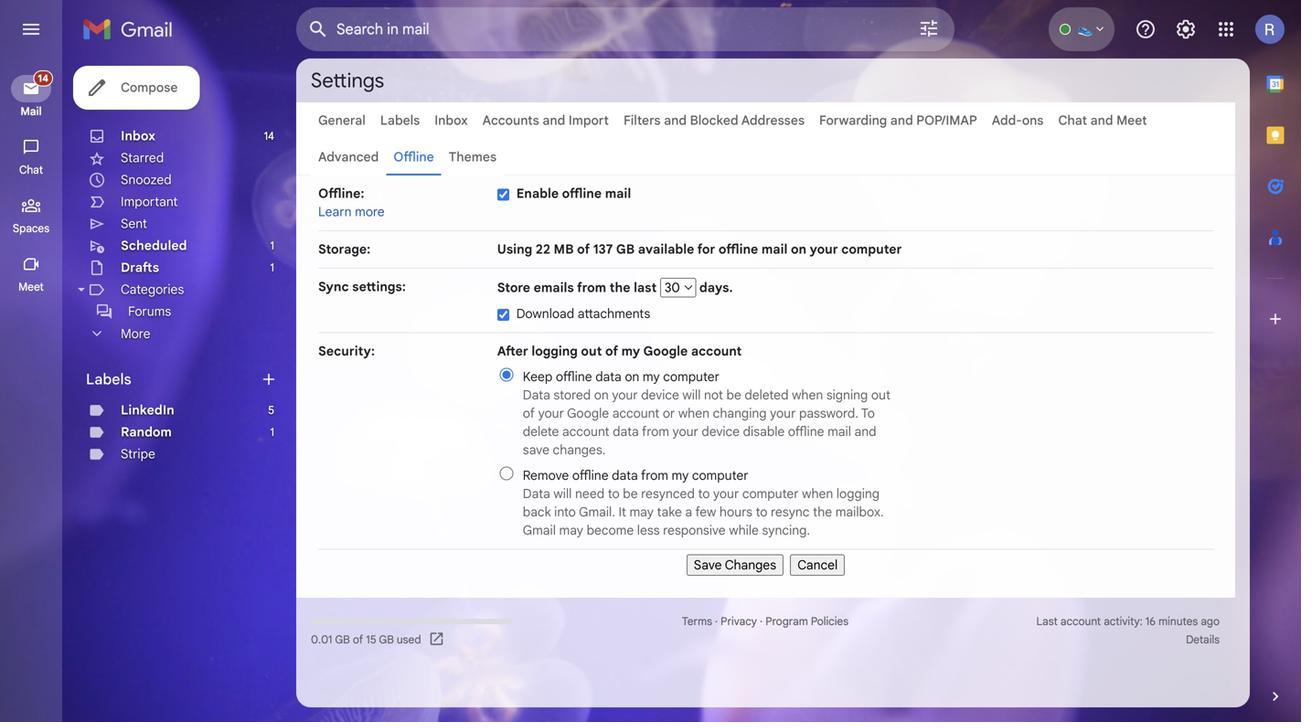 Task type: describe. For each thing, give the bounding box(es) containing it.
labels heading
[[86, 370, 260, 389]]

resync
[[771, 504, 810, 520]]

forums
[[128, 304, 171, 320]]

stripe
[[121, 446, 155, 462]]

settings:
[[352, 279, 406, 295]]

storage:
[[318, 241, 371, 257]]

22
[[536, 241, 551, 257]]

terms · privacy · program policies
[[682, 615, 849, 629]]

used
[[397, 633, 421, 647]]

137
[[593, 241, 613, 257]]

search in mail image
[[302, 13, 335, 46]]

5
[[268, 404, 274, 418]]

0 vertical spatial from
[[577, 280, 606, 296]]

less
[[637, 523, 660, 539]]

gmail image
[[82, 11, 182, 48]]

Search in mail text field
[[337, 20, 867, 38]]

to
[[861, 406, 875, 422]]

program policies link
[[766, 615, 849, 629]]

labels link
[[380, 112, 420, 128]]

using 22 mb of 137 gb available for offline mail on your computer
[[497, 241, 902, 257]]

support image
[[1135, 18, 1157, 40]]

snoozed link
[[121, 172, 172, 188]]

0 horizontal spatial gb
[[335, 633, 350, 647]]

1 horizontal spatial mail
[[762, 241, 788, 257]]

save
[[694, 557, 722, 573]]

logging inside the remove offline data from my computer data will need to be resynced to your computer when logging back into gmail. it may take a few hours to resync the mailbox. gmail may become less responsive while syncing.
[[837, 486, 880, 502]]

last
[[634, 280, 657, 296]]

signing
[[827, 387, 868, 403]]

terms
[[682, 615, 712, 629]]

download attachments
[[517, 306, 651, 322]]

linkedin link
[[121, 402, 174, 418]]

of down "attachments"
[[605, 343, 618, 359]]

offline right for
[[719, 241, 758, 257]]

1 for scheduled
[[270, 239, 274, 253]]

save changes button
[[687, 555, 784, 576]]

be inside keep offline data on my computer data stored on your device will not be deleted when signing out of your google account or when changing your password. to delete account data from your device disable offline mail and save changes.
[[727, 387, 742, 403]]

themes
[[449, 149, 497, 165]]

disable
[[743, 424, 785, 440]]

linkedin
[[121, 402, 174, 418]]

advanced link
[[318, 149, 379, 165]]

general link
[[318, 112, 366, 128]]

Search in mail search field
[[296, 7, 955, 51]]

mail
[[20, 105, 42, 118]]

need
[[575, 486, 605, 502]]

spaces
[[13, 222, 49, 236]]

back
[[523, 504, 551, 520]]

password.
[[799, 406, 859, 422]]

changes.
[[553, 442, 606, 458]]

privacy
[[721, 615, 757, 629]]

compose button
[[73, 66, 200, 110]]

offline for enable offline mail
[[562, 186, 602, 202]]

labels for the labels heading
[[86, 370, 131, 389]]

1 horizontal spatial inbox
[[435, 112, 468, 128]]

main menu image
[[20, 18, 42, 40]]

for
[[698, 241, 715, 257]]

Keep offline data on my computer radio
[[497, 368, 516, 382]]

few
[[696, 504, 716, 520]]

of left 15
[[353, 633, 363, 647]]

enable offline mail
[[517, 186, 631, 202]]

advanced search options image
[[911, 10, 948, 47]]

0.01 gb of 15 gb used
[[311, 633, 421, 647]]

store emails from the last
[[497, 280, 660, 296]]

0 horizontal spatial inbox
[[121, 128, 155, 144]]

mb
[[554, 241, 574, 257]]

become
[[587, 523, 634, 539]]

16
[[1146, 615, 1156, 629]]

important link
[[121, 194, 178, 210]]

offline down password.
[[788, 424, 824, 440]]

offline: learn more
[[318, 186, 385, 220]]

remove
[[523, 468, 569, 484]]

active image
[[1078, 22, 1093, 37]]

0 vertical spatial device
[[641, 387, 679, 403]]

will inside keep offline data on my computer data stored on your device will not be deleted when signing out of your google account or when changing your password. to delete account data from your device disable offline mail and save changes.
[[683, 387, 701, 403]]

compose
[[121, 80, 178, 96]]

chat and meet
[[1059, 112, 1147, 128]]

account inside last account activity: 16 minutes ago details
[[1061, 615, 1101, 629]]

last account activity: 16 minutes ago details
[[1037, 615, 1220, 647]]

1 vertical spatial 14
[[264, 129, 274, 143]]

minutes
[[1159, 615, 1198, 629]]

privacy link
[[721, 615, 757, 629]]

themes link
[[449, 149, 497, 165]]

navigation containing save changes
[[318, 550, 1214, 576]]

1 horizontal spatial gb
[[379, 633, 394, 647]]

learn more link
[[318, 204, 385, 220]]

deleted
[[745, 387, 789, 403]]

drafts
[[121, 260, 159, 276]]

1 for random
[[270, 426, 274, 439]]

account up 'not'
[[691, 343, 742, 359]]

filters and blocked addresses link
[[624, 112, 805, 128]]

from inside the remove offline data from my computer data will need to be resynced to your computer when logging back into gmail. it may take a few hours to resync the mailbox. gmail may become less responsive while syncing.
[[641, 468, 669, 484]]

resynced
[[641, 486, 695, 502]]

of inside keep offline data on my computer data stored on your device will not be deleted when signing out of your google account or when changing your password. to delete account data from your device disable offline mail and save changes.
[[523, 406, 535, 422]]

responsive
[[663, 523, 726, 539]]

delete
[[523, 424, 559, 440]]

drafts link
[[121, 260, 159, 276]]

1 horizontal spatial to
[[698, 486, 710, 502]]

using
[[497, 241, 532, 257]]

0 horizontal spatial to
[[608, 486, 620, 502]]

activity:
[[1104, 615, 1143, 629]]

when for deleted
[[792, 387, 823, 403]]

when for computer
[[802, 486, 833, 502]]

0 horizontal spatial on
[[594, 387, 609, 403]]

starred
[[121, 150, 164, 166]]

hours
[[720, 504, 753, 520]]

1 vertical spatial when
[[678, 406, 710, 422]]

offline for remove offline data from my computer data will need to be resynced to your computer when logging back into gmail. it may take a few hours to resync the mailbox. gmail may become less responsive while syncing.
[[572, 468, 609, 484]]

1 · from the left
[[715, 615, 718, 629]]

starred link
[[121, 150, 164, 166]]

labels for labels link
[[380, 112, 420, 128]]



Task type: locate. For each thing, give the bounding box(es) containing it.
program
[[766, 615, 808, 629]]

follow link to manage storage image
[[429, 631, 447, 649]]

0 vertical spatial chat
[[1059, 112, 1087, 128]]

forums link
[[128, 304, 171, 320]]

advanced
[[318, 149, 379, 165]]

·
[[715, 615, 718, 629], [760, 615, 763, 629]]

gb right 137 at the top left of page
[[616, 241, 635, 257]]

of up delete
[[523, 406, 535, 422]]

settings image
[[1175, 18, 1197, 40]]

1 horizontal spatial device
[[702, 424, 740, 440]]

snoozed
[[121, 172, 172, 188]]

0 horizontal spatial mail
[[605, 186, 631, 202]]

2 horizontal spatial mail
[[828, 424, 851, 440]]

navigation containing mail
[[0, 59, 64, 723]]

sent
[[121, 216, 147, 232]]

enable
[[517, 186, 559, 202]]

0 horizontal spatial chat
[[19, 163, 43, 177]]

meet heading
[[0, 280, 62, 294]]

offline for keep offline data on my computer data stored on your device will not be deleted when signing out of your google account or when changing your password. to delete account data from your device disable offline mail and save changes.
[[556, 369, 592, 385]]

14 inside navigation
[[38, 72, 48, 85]]

0 horizontal spatial google
[[567, 406, 609, 422]]

1 vertical spatial meet
[[18, 280, 44, 294]]

data for data will need to be resynced to your computer when logging back into gmail. it may take a few hours to resync the mailbox. gmail may become less responsive while syncing.
[[523, 486, 550, 502]]

days.
[[696, 280, 733, 296]]

offline right enable
[[562, 186, 602, 202]]

and for accounts
[[543, 112, 565, 128]]

1 horizontal spatial logging
[[837, 486, 880, 502]]

2 horizontal spatial to
[[756, 504, 768, 520]]

and for filters
[[664, 112, 687, 128]]

0 horizontal spatial meet
[[18, 280, 44, 294]]

spaces heading
[[0, 221, 62, 236]]

offline up need
[[572, 468, 609, 484]]

my for on
[[643, 369, 660, 385]]

0 horizontal spatial may
[[559, 523, 583, 539]]

labels up offline
[[380, 112, 420, 128]]

save changes
[[694, 557, 777, 573]]

Download attachments checkbox
[[497, 309, 509, 321]]

2 vertical spatial from
[[641, 468, 669, 484]]

0 vertical spatial data
[[596, 369, 622, 385]]

may down into
[[559, 523, 583, 539]]

mail inside keep offline data on my computer data stored on your device will not be deleted when signing out of your google account or when changing your password. to delete account data from your device disable offline mail and save changes.
[[828, 424, 851, 440]]

1 vertical spatial the
[[813, 504, 832, 520]]

out down the download attachments
[[581, 343, 602, 359]]

will left 'not'
[[683, 387, 701, 403]]

0 vertical spatial 1
[[270, 239, 274, 253]]

1 horizontal spatial google
[[643, 343, 688, 359]]

0 horizontal spatial device
[[641, 387, 679, 403]]

data inside the remove offline data from my computer data will need to be resynced to your computer when logging back into gmail. it may take a few hours to resync the mailbox. gmail may become less responsive while syncing.
[[523, 486, 550, 502]]

to up few
[[698, 486, 710, 502]]

0 horizontal spatial be
[[623, 486, 638, 502]]

0 vertical spatial the
[[610, 280, 631, 296]]

my up resynced
[[672, 468, 689, 484]]

store
[[497, 280, 530, 296]]

2 horizontal spatial my
[[672, 468, 689, 484]]

addresses
[[742, 112, 805, 128]]

take
[[657, 504, 682, 520]]

google
[[643, 343, 688, 359], [567, 406, 609, 422]]

forwarding
[[820, 112, 887, 128]]

3 1 from the top
[[270, 426, 274, 439]]

chat heading
[[0, 163, 62, 177]]

my inside the remove offline data from my computer data will need to be resynced to your computer when logging back into gmail. it may take a few hours to resync the mailbox. gmail may become less responsive while syncing.
[[672, 468, 689, 484]]

my down "attachments"
[[622, 343, 640, 359]]

1 vertical spatial from
[[642, 424, 669, 440]]

pop/imap
[[917, 112, 977, 128]]

offline:
[[318, 186, 364, 202]]

1 vertical spatial out
[[871, 387, 891, 403]]

mail right for
[[762, 241, 788, 257]]

2 vertical spatial when
[[802, 486, 833, 502]]

1 vertical spatial on
[[625, 369, 640, 385]]

out inside keep offline data on my computer data stored on your device will not be deleted when signing out of your google account or when changing your password. to delete account data from your device disable offline mail and save changes.
[[871, 387, 891, 403]]

1 horizontal spatial inbox link
[[435, 112, 468, 128]]

labels
[[380, 112, 420, 128], [86, 370, 131, 389]]

blocked
[[690, 112, 739, 128]]

1 vertical spatial be
[[623, 486, 638, 502]]

1 horizontal spatial meet
[[1117, 112, 1147, 128]]

be inside the remove offline data from my computer data will need to be resynced to your computer when logging back into gmail. it may take a few hours to resync the mailbox. gmail may become less responsive while syncing.
[[623, 486, 638, 502]]

details
[[1186, 633, 1220, 647]]

1 vertical spatial will
[[554, 486, 572, 502]]

chat for chat
[[19, 163, 43, 177]]

1 vertical spatial data
[[523, 486, 550, 502]]

0 horizontal spatial logging
[[532, 343, 578, 359]]

0.01
[[311, 633, 332, 647]]

the left last at the top
[[610, 280, 631, 296]]

chat and meet link
[[1059, 112, 1147, 128]]

google up or
[[643, 343, 688, 359]]

add-ons
[[992, 112, 1044, 128]]

account right last
[[1061, 615, 1101, 629]]

inbox up themes link
[[435, 112, 468, 128]]

2 horizontal spatial gb
[[616, 241, 635, 257]]

while
[[729, 523, 759, 539]]

· right terms
[[715, 615, 718, 629]]

14 link
[[11, 70, 53, 102]]

0 vertical spatial 14
[[38, 72, 48, 85]]

0 vertical spatial on
[[791, 241, 807, 257]]

from up the download attachments
[[577, 280, 606, 296]]

1 data from the top
[[523, 387, 550, 403]]

when inside the remove offline data from my computer data will need to be resynced to your computer when logging back into gmail. it may take a few hours to resync the mailbox. gmail may become less responsive while syncing.
[[802, 486, 833, 502]]

sent link
[[121, 216, 147, 232]]

offline inside the remove offline data from my computer data will need to be resynced to your computer when logging back into gmail. it may take a few hours to resync the mailbox. gmail may become less responsive while syncing.
[[572, 468, 609, 484]]

and right filters
[[664, 112, 687, 128]]

1 vertical spatial mail
[[762, 241, 788, 257]]

2 vertical spatial mail
[[828, 424, 851, 440]]

0 vertical spatial be
[[727, 387, 742, 403]]

2 vertical spatial 1
[[270, 426, 274, 439]]

may right it at bottom left
[[630, 504, 654, 520]]

tab list
[[1250, 59, 1301, 657]]

1 1 from the top
[[270, 239, 274, 253]]

0 horizontal spatial out
[[581, 343, 602, 359]]

0 horizontal spatial navigation
[[0, 59, 64, 723]]

after logging out of my google account
[[497, 343, 742, 359]]

the inside the remove offline data from my computer data will need to be resynced to your computer when logging back into gmail. it may take a few hours to resync the mailbox. gmail may become less responsive while syncing.
[[813, 504, 832, 520]]

1 horizontal spatial will
[[683, 387, 701, 403]]

1 horizontal spatial may
[[630, 504, 654, 520]]

add-ons link
[[992, 112, 1044, 128]]

stored
[[554, 387, 591, 403]]

0 vertical spatial meet
[[1117, 112, 1147, 128]]

more
[[355, 204, 385, 220]]

0 vertical spatial google
[[643, 343, 688, 359]]

2 data from the top
[[523, 486, 550, 502]]

keep
[[523, 369, 553, 385]]

into
[[554, 504, 576, 520]]

chat right ons
[[1059, 112, 1087, 128]]

1 vertical spatial logging
[[837, 486, 880, 502]]

computer inside keep offline data on my computer data stored on your device will not be deleted when signing out of your google account or when changing your password. to delete account data from your device disable offline mail and save changes.
[[663, 369, 720, 385]]

mail down password.
[[828, 424, 851, 440]]

attachments
[[578, 306, 651, 322]]

2 vertical spatial on
[[594, 387, 609, 403]]

or
[[663, 406, 675, 422]]

gmail
[[523, 523, 556, 539]]

forwarding and pop/imap link
[[820, 112, 977, 128]]

be up changing
[[727, 387, 742, 403]]

1 vertical spatial chat
[[19, 163, 43, 177]]

and left pop/imap
[[891, 112, 913, 128]]

download
[[517, 306, 574, 322]]

1 horizontal spatial navigation
[[318, 550, 1214, 576]]

mail
[[605, 186, 631, 202], [762, 241, 788, 257], [828, 424, 851, 440]]

gb right 15
[[379, 633, 394, 647]]

the right resync
[[813, 504, 832, 520]]

filters
[[624, 112, 661, 128]]

changes
[[725, 557, 777, 573]]

categories link
[[121, 282, 184, 298]]

inbox up starred link
[[121, 128, 155, 144]]

· right privacy link
[[760, 615, 763, 629]]

1 horizontal spatial my
[[643, 369, 660, 385]]

data for data stored on your device will not be deleted when signing out of your google account or when changing your password. to delete account data from your device disable offline mail and save changes.
[[523, 387, 550, 403]]

Enable offline mail checkbox
[[497, 189, 509, 201]]

chat inside heading
[[19, 163, 43, 177]]

to up it at bottom left
[[608, 486, 620, 502]]

footer
[[296, 613, 1236, 649]]

1 horizontal spatial 14
[[264, 129, 274, 143]]

inbox link up themes link
[[435, 112, 468, 128]]

from down or
[[642, 424, 669, 440]]

data inside keep offline data on my computer data stored on your device will not be deleted when signing out of your google account or when changing your password. to delete account data from your device disable offline mail and save changes.
[[523, 387, 550, 403]]

after
[[497, 343, 528, 359]]

account up changes.
[[562, 424, 610, 440]]

gmail.
[[579, 504, 615, 520]]

2 vertical spatial my
[[672, 468, 689, 484]]

1 vertical spatial labels
[[86, 370, 131, 389]]

will up into
[[554, 486, 572, 502]]

0 vertical spatial logging
[[532, 343, 578, 359]]

0 horizontal spatial labels
[[86, 370, 131, 389]]

not
[[704, 387, 723, 403]]

0 horizontal spatial will
[[554, 486, 572, 502]]

1 vertical spatial google
[[567, 406, 609, 422]]

to
[[608, 486, 620, 502], [698, 486, 710, 502], [756, 504, 768, 520]]

0 vertical spatial labels
[[380, 112, 420, 128]]

your inside the remove offline data from my computer data will need to be resynced to your computer when logging back into gmail. it may take a few hours to resync the mailbox. gmail may become less responsive while syncing.
[[713, 486, 739, 502]]

my for of
[[622, 343, 640, 359]]

cancel
[[798, 557, 838, 573]]

1 vertical spatial my
[[643, 369, 660, 385]]

import
[[569, 112, 609, 128]]

forwarding and pop/imap
[[820, 112, 977, 128]]

when up password.
[[792, 387, 823, 403]]

inbox link up starred link
[[121, 128, 155, 144]]

my
[[622, 343, 640, 359], [643, 369, 660, 385], [672, 468, 689, 484]]

0 vertical spatial data
[[523, 387, 550, 403]]

google inside keep offline data on my computer data stored on your device will not be deleted when signing out of your google account or when changing your password. to delete account data from your device disable offline mail and save changes.
[[567, 406, 609, 422]]

footer containing terms
[[296, 613, 1236, 649]]

device
[[641, 387, 679, 403], [702, 424, 740, 440]]

and for forwarding
[[891, 112, 913, 128]]

device down changing
[[702, 424, 740, 440]]

gb
[[616, 241, 635, 257], [335, 633, 350, 647], [379, 633, 394, 647]]

1 vertical spatial device
[[702, 424, 740, 440]]

0 vertical spatial mail
[[605, 186, 631, 202]]

logging up mailbox.
[[837, 486, 880, 502]]

general
[[318, 112, 366, 128]]

1
[[270, 239, 274, 253], [270, 261, 274, 275], [270, 426, 274, 439]]

0 horizontal spatial my
[[622, 343, 640, 359]]

0 vertical spatial my
[[622, 343, 640, 359]]

my inside keep offline data on my computer data stored on your device will not be deleted when signing out of your google account or when changing your password. to delete account data from your device disable offline mail and save changes.
[[643, 369, 660, 385]]

2 horizontal spatial on
[[791, 241, 807, 257]]

0 vertical spatial will
[[683, 387, 701, 403]]

categories
[[121, 282, 184, 298]]

out
[[581, 343, 602, 359], [871, 387, 891, 403]]

emails
[[534, 280, 574, 296]]

1 horizontal spatial out
[[871, 387, 891, 403]]

1 horizontal spatial on
[[625, 369, 640, 385]]

0 horizontal spatial ·
[[715, 615, 718, 629]]

accounts and import
[[483, 112, 609, 128]]

data inside the remove offline data from my computer data will need to be resynced to your computer when logging back into gmail. it may take a few hours to resync the mailbox. gmail may become less responsive while syncing.
[[612, 468, 638, 484]]

gb right the '0.01' at the left
[[335, 633, 350, 647]]

google down stored
[[567, 406, 609, 422]]

offline up stored
[[556, 369, 592, 385]]

15
[[366, 633, 376, 647]]

1 for drafts
[[270, 261, 274, 275]]

1 horizontal spatial chat
[[1059, 112, 1087, 128]]

and for chat
[[1091, 112, 1114, 128]]

navigation
[[0, 59, 64, 723], [318, 550, 1214, 576]]

from up resynced
[[641, 468, 669, 484]]

mail heading
[[0, 104, 62, 119]]

and inside keep offline data on my computer data stored on your device will not be deleted when signing out of your google account or when changing your password. to delete account data from your device disable offline mail and save changes.
[[855, 424, 877, 440]]

data for from
[[612, 468, 638, 484]]

be up it at bottom left
[[623, 486, 638, 502]]

scheduled
[[121, 238, 187, 254]]

my down the after logging out of my google account
[[643, 369, 660, 385]]

Remove offline data from my computer radio
[[497, 467, 516, 481]]

it
[[619, 504, 626, 520]]

0 horizontal spatial inbox link
[[121, 128, 155, 144]]

my for from
[[672, 468, 689, 484]]

filters and blocked addresses
[[624, 112, 805, 128]]

out up to
[[871, 387, 891, 403]]

2 1 from the top
[[270, 261, 274, 275]]

available
[[638, 241, 694, 257]]

when right or
[[678, 406, 710, 422]]

your
[[810, 241, 838, 257], [612, 387, 638, 403], [538, 406, 564, 422], [770, 406, 796, 422], [673, 424, 699, 440], [713, 486, 739, 502]]

last
[[1037, 615, 1058, 629]]

of left 137 at the top left of page
[[577, 241, 590, 257]]

from inside keep offline data on my computer data stored on your device will not be deleted when signing out of your google account or when changing your password. to delete account data from your device disable offline mail and save changes.
[[642, 424, 669, 440]]

will
[[683, 387, 701, 403], [554, 486, 572, 502]]

1 vertical spatial may
[[559, 523, 583, 539]]

1 vertical spatial 1
[[270, 261, 274, 275]]

meet inside "heading"
[[18, 280, 44, 294]]

1 horizontal spatial be
[[727, 387, 742, 403]]

2 · from the left
[[760, 615, 763, 629]]

and left import
[[543, 112, 565, 128]]

mail up 137 at the top left of page
[[605, 186, 631, 202]]

1 horizontal spatial ·
[[760, 615, 763, 629]]

random link
[[121, 424, 172, 440]]

1 horizontal spatial labels
[[380, 112, 420, 128]]

and right ons
[[1091, 112, 1114, 128]]

labels up linkedin link
[[86, 370, 131, 389]]

when up resync
[[802, 486, 833, 502]]

to up while
[[756, 504, 768, 520]]

data
[[596, 369, 622, 385], [613, 424, 639, 440], [612, 468, 638, 484]]

0 horizontal spatial 14
[[38, 72, 48, 85]]

data for on
[[596, 369, 622, 385]]

2 vertical spatial data
[[612, 468, 638, 484]]

when
[[792, 387, 823, 403], [678, 406, 710, 422], [802, 486, 833, 502]]

0 vertical spatial out
[[581, 343, 602, 359]]

and down to
[[855, 424, 877, 440]]

account left or
[[612, 406, 660, 422]]

0 horizontal spatial the
[[610, 280, 631, 296]]

chat for chat and meet
[[1059, 112, 1087, 128]]

ons
[[1022, 112, 1044, 128]]

data down the keep
[[523, 387, 550, 403]]

1 vertical spatial data
[[613, 424, 639, 440]]

0 vertical spatial when
[[792, 387, 823, 403]]

and
[[543, 112, 565, 128], [664, 112, 687, 128], [891, 112, 913, 128], [1091, 112, 1114, 128], [855, 424, 877, 440]]

changing
[[713, 406, 767, 422]]

1 horizontal spatial the
[[813, 504, 832, 520]]

data up back in the left of the page
[[523, 486, 550, 502]]

important
[[121, 194, 178, 210]]

chat down mail heading at the left top of page
[[19, 163, 43, 177]]

more button
[[73, 323, 285, 345]]

will inside the remove offline data from my computer data will need to be resynced to your computer when logging back into gmail. it may take a few hours to resync the mailbox. gmail may become less responsive while syncing.
[[554, 486, 572, 502]]

a
[[685, 504, 692, 520]]

mailbox.
[[836, 504, 884, 520]]

learn
[[318, 204, 352, 220]]

device up or
[[641, 387, 679, 403]]

0 vertical spatial may
[[630, 504, 654, 520]]

logging up the keep
[[532, 343, 578, 359]]

on
[[791, 241, 807, 257], [625, 369, 640, 385], [594, 387, 609, 403]]



Task type: vqa. For each thing, say whether or not it's contained in the screenshot.
Out
yes



